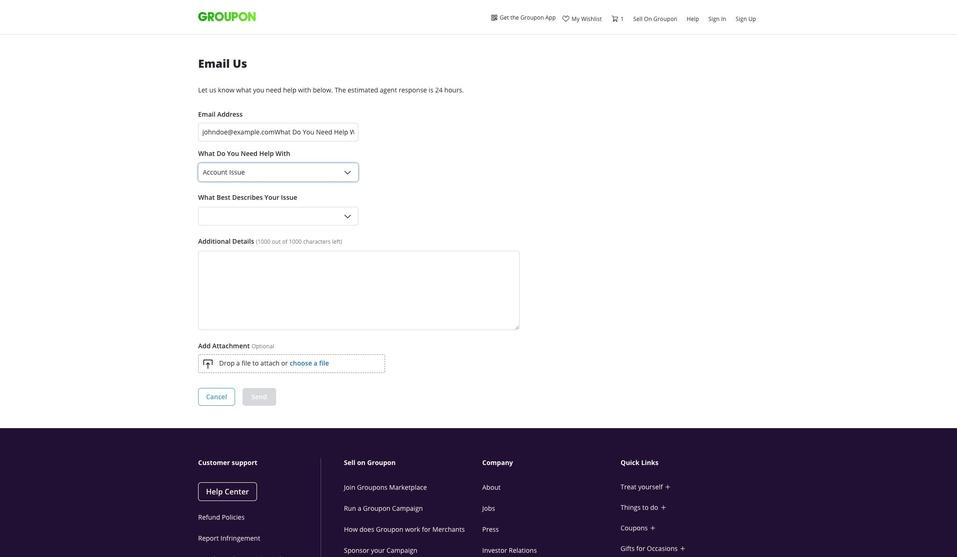 Task type: vqa. For each thing, say whether or not it's contained in the screenshot.
more. to the right
no



Task type: describe. For each thing, give the bounding box(es) containing it.
4 heading from the left
[[621, 458, 761, 468]]

2 heading from the left
[[344, 458, 484, 468]]

1 heading from the left
[[198, 458, 321, 468]]



Task type: locate. For each thing, give the bounding box(es) containing it.
groupon image
[[198, 11, 256, 22]]

None text field
[[198, 251, 520, 330]]

None email field
[[198, 123, 359, 142]]

3 heading from the left
[[482, 458, 623, 468]]

heading
[[198, 458, 321, 468], [344, 458, 484, 468], [482, 458, 623, 468], [621, 458, 761, 468]]



